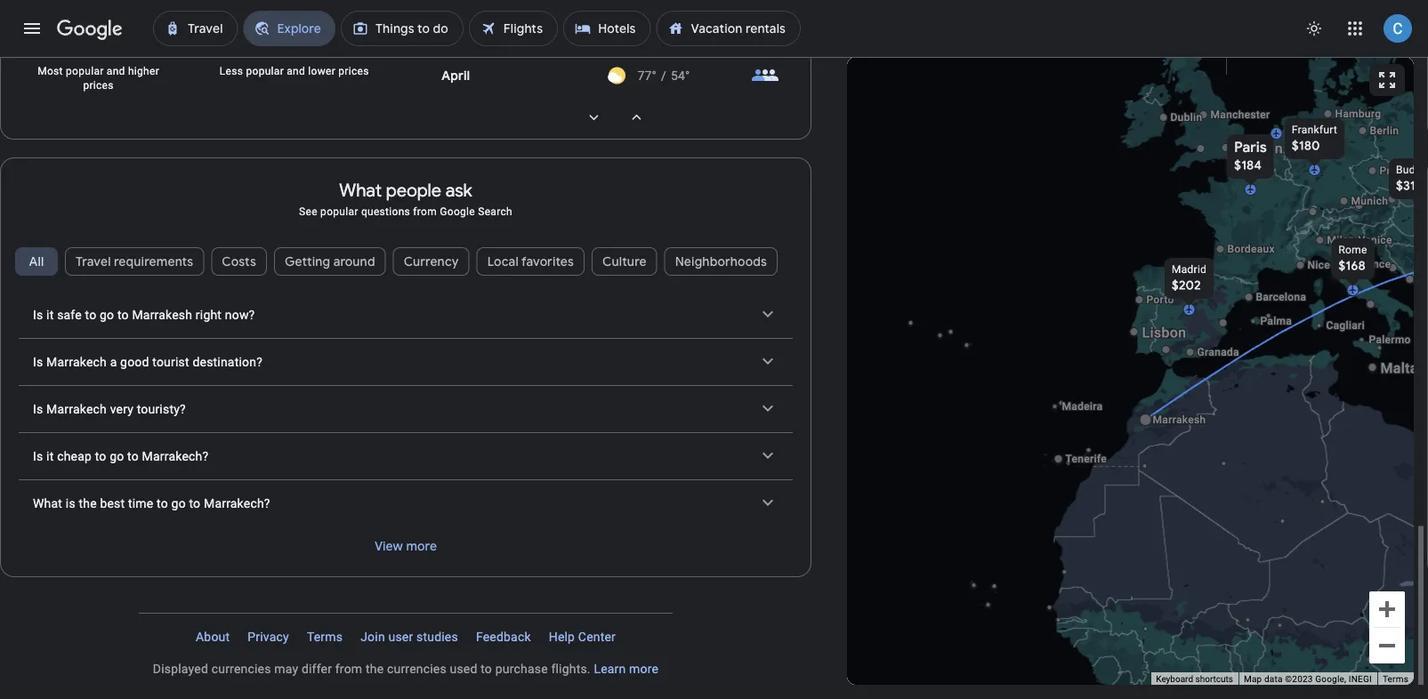 Task type: vqa. For each thing, say whether or not it's contained in the screenshot.
second currencies from left
yes



Task type: locate. For each thing, give the bounding box(es) containing it.
bordeaux
[[1228, 243, 1275, 255]]

touristy?
[[137, 402, 186, 417]]

from
[[413, 206, 437, 218], [335, 662, 363, 676]]

1 horizontal spatial and
[[287, 65, 305, 77]]

1 vertical spatial terms
[[1383, 674, 1409, 685]]

terms
[[307, 630, 343, 644], [1383, 674, 1409, 685]]

right
[[196, 308, 222, 322]]

it for cheap
[[46, 449, 54, 464]]

help center link
[[540, 623, 625, 652]]

popular inside what people ask see popular questions from google search
[[321, 206, 358, 218]]

culture button
[[592, 240, 657, 283]]

1 vertical spatial go
[[110, 449, 124, 464]]

most popular and higher prices
[[38, 65, 159, 92]]

1 marrakech from the top
[[46, 355, 107, 369]]

1 horizontal spatial popular
[[246, 65, 284, 77]]

popular right 'see'
[[321, 206, 358, 218]]

the inside dropdown button
[[79, 496, 97, 511]]

1 horizontal spatial from
[[413, 206, 437, 218]]

is left the safe
[[33, 308, 43, 322]]

terms link up differ
[[298, 623, 352, 652]]

is it safe to go to marrakesh right now? button
[[19, 292, 793, 338]]

go for marrakesh
[[100, 308, 114, 322]]

popular
[[66, 65, 104, 77], [246, 65, 284, 77], [321, 206, 358, 218]]

0 vertical spatial marrakesh
[[132, 308, 192, 322]]

people
[[386, 179, 441, 202]]

1 vertical spatial terms link
[[1383, 674, 1409, 685]]

learn
[[594, 662, 626, 676]]

flights.
[[551, 662, 591, 676]]

2 it from the top
[[46, 449, 54, 464]]

$180
[[1292, 138, 1320, 154]]

inegi
[[1349, 674, 1372, 685]]

marrakesh
[[132, 308, 192, 322], [1153, 414, 1206, 426]]

marrakech?
[[142, 449, 209, 464], [204, 496, 270, 511]]

0 horizontal spatial terms
[[307, 630, 343, 644]]

1 vertical spatial more
[[629, 662, 659, 676]]

2 vertical spatial go
[[171, 496, 186, 511]]

1 vertical spatial prices
[[83, 79, 114, 92]]

currencies down join user studies link
[[387, 662, 447, 676]]

1 vertical spatial marrakesh
[[1153, 414, 1206, 426]]

0 vertical spatial more
[[406, 539, 437, 555]]

it left cheap at the left bottom
[[46, 449, 54, 464]]

0 vertical spatial the
[[79, 496, 97, 511]]

lower
[[308, 65, 336, 77]]

0 vertical spatial what
[[339, 179, 382, 202]]

terms right inegi
[[1383, 674, 1409, 685]]

local favorites button
[[477, 240, 585, 283]]

less
[[220, 65, 243, 77]]

learn more link
[[594, 662, 659, 676]]

it for safe
[[46, 308, 54, 322]]

0 vertical spatial from
[[413, 206, 437, 218]]

currencies
[[212, 662, 271, 676], [387, 662, 447, 676]]

is marrakech a good tourist destination? button
[[19, 339, 793, 385]]

madrid
[[1172, 263, 1207, 276]]

marrakech
[[46, 355, 107, 369], [46, 402, 107, 417]]

0 horizontal spatial popular
[[66, 65, 104, 77]]

budape
[[1396, 164, 1428, 176]]

0 horizontal spatial terms link
[[298, 623, 352, 652]]

is marrakech very touristy?
[[33, 402, 186, 417]]

less popular and lower prices
[[220, 65, 369, 77]]

madeira
[[1062, 401, 1103, 413]]

tab list
[[1, 240, 811, 301]]

from down people
[[413, 206, 437, 218]]

usd button
[[467, 664, 540, 692]]

2 and from the left
[[287, 65, 305, 77]]

popular right most
[[66, 65, 104, 77]]

is left very
[[33, 402, 43, 417]]

1 horizontal spatial prices
[[338, 65, 369, 77]]

and left "lower" at the left top
[[287, 65, 305, 77]]

venice
[[1359, 234, 1393, 247]]

data
[[1265, 674, 1283, 685]]

currencies down privacy link
[[212, 662, 271, 676]]

states)
[[397, 670, 438, 686]]

is
[[33, 308, 43, 322], [33, 355, 43, 369], [33, 402, 43, 417], [33, 449, 43, 464]]

the
[[79, 496, 97, 511], [366, 662, 384, 676]]

and inside most popular and higher prices
[[107, 65, 125, 77]]

terms for terms link to the right
[[1383, 674, 1409, 685]]

©2023
[[1285, 674, 1313, 685]]

madrid $202
[[1172, 263, 1207, 294]]

prices inside most popular and higher prices
[[83, 79, 114, 92]]

view
[[375, 539, 403, 555]]

english (united states)
[[306, 670, 438, 686]]

hamburg
[[1335, 108, 1382, 120]]

more right "learn"
[[629, 662, 659, 676]]

marrakech inside dropdown button
[[46, 402, 107, 417]]

0 vertical spatial terms
[[307, 630, 343, 644]]

studies
[[417, 630, 458, 644]]

what
[[339, 179, 382, 202], [33, 496, 62, 511]]

is left cheap at the left bottom
[[33, 449, 43, 464]]

180 US dollars text field
[[1292, 138, 1320, 154]]

1 vertical spatial marrakech
[[46, 402, 107, 417]]

help
[[549, 630, 575, 644]]

terms inside terms link
[[307, 630, 343, 644]]

used
[[450, 662, 478, 676]]

all
[[29, 254, 44, 270]]

main menu image
[[21, 18, 43, 39]]

marrakesh left the right
[[132, 308, 192, 322]]

local favorites
[[487, 254, 574, 270]]

3 is from the top
[[33, 402, 43, 417]]

popular for most
[[66, 65, 104, 77]]

4 is from the top
[[33, 449, 43, 464]]

go right the time
[[171, 496, 186, 511]]

is it cheap to go to marrakech?
[[33, 449, 209, 464]]

0 horizontal spatial prices
[[83, 79, 114, 92]]

1 vertical spatial the
[[366, 662, 384, 676]]

privacy link
[[239, 623, 298, 652]]

search
[[478, 206, 513, 218]]

region
[[1, 292, 811, 527]]

0 horizontal spatial from
[[335, 662, 363, 676]]

from right differ
[[335, 662, 363, 676]]

what inside what is the best time to go to marrakech? dropdown button
[[33, 496, 62, 511]]

what inside what people ask see popular questions from google search
[[339, 179, 382, 202]]

1 it from the top
[[46, 308, 54, 322]]

and for lower
[[287, 65, 305, 77]]

and left higher
[[107, 65, 125, 77]]

marrakech left very
[[46, 402, 107, 417]]

frankfurt $180
[[1292, 124, 1338, 154]]

316 US dollars text field
[[1396, 178, 1423, 194]]

go right the safe
[[100, 308, 114, 322]]

more right view
[[406, 539, 437, 555]]

is for is marrakech a good tourist destination?
[[33, 355, 43, 369]]

popular inside most popular and higher prices
[[66, 65, 104, 77]]

prague
[[1380, 165, 1416, 177]]

0 vertical spatial prices
[[338, 65, 369, 77]]

go right cheap at the left bottom
[[110, 449, 124, 464]]

54°
[[671, 68, 690, 83]]

not busy image
[[751, 61, 780, 90]]

0 vertical spatial marrakech
[[46, 355, 107, 369]]

what for people
[[339, 179, 382, 202]]

is left a
[[33, 355, 43, 369]]

0 horizontal spatial what
[[33, 496, 62, 511]]

what left is
[[33, 496, 62, 511]]

2 horizontal spatial popular
[[321, 206, 358, 218]]

getting
[[285, 254, 330, 270]]

2 is from the top
[[33, 355, 43, 369]]

1 horizontal spatial currencies
[[387, 662, 447, 676]]

terms up differ
[[307, 630, 343, 644]]

1 currencies from the left
[[212, 662, 271, 676]]

help center
[[549, 630, 616, 644]]

a
[[110, 355, 117, 369]]

0 horizontal spatial more
[[406, 539, 437, 555]]

the down join
[[366, 662, 384, 676]]

1 horizontal spatial what
[[339, 179, 382, 202]]

$316
[[1396, 178, 1423, 194]]

barcelona
[[1256, 291, 1307, 303]]

0 horizontal spatial and
[[107, 65, 125, 77]]

1 is from the top
[[33, 308, 43, 322]]

0 vertical spatial it
[[46, 308, 54, 322]]

and for higher
[[107, 65, 125, 77]]

displayed
[[153, 662, 208, 676]]

the right is
[[79, 496, 97, 511]]

neighborhoods
[[675, 254, 767, 270]]

marrakesh down 'granada'
[[1153, 414, 1206, 426]]

popular right less
[[246, 65, 284, 77]]

marrakech inside dropdown button
[[46, 355, 107, 369]]

1 horizontal spatial terms
[[1383, 674, 1409, 685]]

about link
[[187, 623, 239, 652]]

0 horizontal spatial the
[[79, 496, 97, 511]]

user
[[388, 630, 413, 644]]

2 marrakech from the top
[[46, 402, 107, 417]]

it left the safe
[[46, 308, 54, 322]]

travel requirements
[[76, 254, 193, 270]]

0 vertical spatial go
[[100, 308, 114, 322]]

what is the best time to go to marrakech? button
[[19, 481, 793, 527]]

1 horizontal spatial the
[[366, 662, 384, 676]]

0 horizontal spatial marrakesh
[[132, 308, 192, 322]]

terms link right inegi
[[1383, 674, 1409, 685]]

1 vertical spatial what
[[33, 496, 62, 511]]

marrakech left a
[[46, 355, 107, 369]]

77° / 54°
[[638, 68, 690, 83]]

1 and from the left
[[107, 65, 125, 77]]

0 vertical spatial marrakech?
[[142, 449, 209, 464]]

is for is it safe to go to marrakesh right now?
[[33, 308, 43, 322]]

1 horizontal spatial marrakesh
[[1153, 414, 1206, 426]]

partly cloudy image
[[608, 67, 626, 85]]

1 vertical spatial it
[[46, 449, 54, 464]]

granada
[[1198, 346, 1240, 359]]

currency button
[[393, 240, 470, 283]]

0 horizontal spatial currencies
[[212, 662, 271, 676]]

join user studies link
[[352, 623, 467, 652]]

what up questions
[[339, 179, 382, 202]]

is inside dropdown button
[[33, 355, 43, 369]]



Task type: describe. For each thing, give the bounding box(es) containing it.
marrakech for very
[[46, 402, 107, 417]]

terms for the top terms link
[[307, 630, 343, 644]]

marrakesh inside 'map' region
[[1153, 414, 1206, 426]]

is
[[66, 496, 75, 511]]

prices for higher
[[83, 79, 114, 92]]

map region
[[771, 0, 1428, 700]]

from inside what people ask see popular questions from google search
[[413, 206, 437, 218]]

now?
[[225, 308, 255, 322]]

palermo
[[1369, 334, 1411, 346]]

frankfurt
[[1292, 124, 1338, 136]]

paris
[[1235, 138, 1267, 157]]

marrakech for a
[[46, 355, 107, 369]]

florence
[[1348, 258, 1391, 271]]

english
[[306, 670, 348, 686]]

dublin
[[1171, 111, 1203, 124]]

privacy
[[248, 630, 289, 644]]

berlin
[[1370, 125, 1399, 137]]

0 vertical spatial terms link
[[298, 623, 352, 652]]

keyboard shortcuts
[[1156, 674, 1234, 685]]

cheap
[[57, 449, 92, 464]]

marrakesh inside is it safe to go to marrakesh right now? dropdown button
[[132, 308, 192, 322]]

local
[[487, 254, 519, 270]]

good
[[120, 355, 149, 369]]

best
[[100, 496, 125, 511]]

london
[[1234, 140, 1283, 157]]

tourist
[[152, 355, 189, 369]]

$202
[[1172, 278, 1201, 294]]

safe
[[57, 308, 82, 322]]

1 horizontal spatial terms link
[[1383, 674, 1409, 685]]

what is the best time to go to marrakech?
[[33, 496, 270, 511]]

nice
[[1308, 259, 1331, 271]]

center
[[578, 630, 616, 644]]

rome
[[1339, 244, 1368, 256]]

usd
[[501, 670, 526, 686]]

keyboard
[[1156, 674, 1194, 685]]

cagliari
[[1327, 320, 1365, 332]]

join user studies
[[361, 630, 458, 644]]

previous month image
[[616, 96, 658, 139]]

see
[[299, 206, 318, 218]]

map data ©2023 google, inegi
[[1244, 674, 1372, 685]]

porto
[[1147, 294, 1174, 306]]

feedback link
[[467, 623, 540, 652]]

around
[[333, 254, 375, 270]]

what for is
[[33, 496, 62, 511]]

view more
[[375, 539, 437, 555]]

loading results progress bar
[[0, 57, 1428, 61]]

view larger map image
[[1377, 69, 1398, 91]]

april
[[442, 68, 470, 84]]

budape $316
[[1396, 164, 1428, 194]]

region containing is it safe to go to marrakesh right now?
[[1, 292, 811, 527]]

next month image
[[573, 96, 616, 139]]

requirements
[[114, 254, 193, 270]]

is marrakech very touristy? button
[[19, 386, 793, 433]]

map
[[1244, 674, 1262, 685]]

is it cheap to go to marrakech? button
[[19, 433, 793, 480]]

google,
[[1316, 674, 1347, 685]]

202 US dollars text field
[[1172, 278, 1201, 294]]

is for is it cheap to go to marrakech?
[[33, 449, 43, 464]]

view more button
[[354, 530, 458, 563]]

(united
[[351, 670, 394, 686]]

tab list containing all
[[1, 240, 811, 301]]

tenerife
[[1066, 453, 1107, 465]]

shortcuts
[[1196, 674, 1234, 685]]

184 US dollars text field
[[1235, 158, 1262, 174]]

1 vertical spatial from
[[335, 662, 363, 676]]

displayed currencies may differ from the currencies used to purchase flights. learn more
[[153, 662, 659, 676]]

neighborhoods button
[[665, 240, 778, 283]]

google
[[440, 206, 475, 218]]

questions
[[361, 206, 410, 218]]

1 horizontal spatial more
[[629, 662, 659, 676]]

change appearance image
[[1293, 7, 1336, 50]]

join
[[361, 630, 385, 644]]

getting around
[[285, 254, 375, 270]]

travel
[[76, 254, 111, 270]]

about
[[196, 630, 230, 644]]

1 vertical spatial marrakech?
[[204, 496, 270, 511]]

is for is marrakech very touristy?
[[33, 402, 43, 417]]

more inside view more dropdown button
[[406, 539, 437, 555]]

lisbon
[[1142, 324, 1187, 341]]

what people ask see popular questions from google search
[[299, 179, 513, 218]]

2 currencies from the left
[[387, 662, 447, 676]]

higher
[[128, 65, 159, 77]]

all button
[[15, 240, 58, 283]]

77°
[[638, 68, 657, 83]]

very
[[110, 402, 134, 417]]

is it safe to go to marrakesh right now?
[[33, 308, 255, 322]]

milan
[[1327, 234, 1355, 247]]

travel requirements button
[[65, 240, 204, 283]]

is marrakech a good tourist destination?
[[33, 355, 263, 369]]

$168
[[1339, 258, 1366, 274]]

go for marrakech?
[[110, 449, 124, 464]]

all tab panel
[[1, 292, 811, 577]]

may
[[274, 662, 298, 676]]

palma
[[1261, 315, 1292, 328]]

/
[[661, 68, 667, 83]]

time
[[128, 496, 153, 511]]

purchase
[[495, 662, 548, 676]]

prices for lower
[[338, 65, 369, 77]]

feedback
[[476, 630, 531, 644]]

ask
[[446, 179, 472, 202]]

differ
[[302, 662, 332, 676]]

popular for less
[[246, 65, 284, 77]]

168 US dollars text field
[[1339, 258, 1366, 274]]

manchester
[[1211, 109, 1270, 121]]



